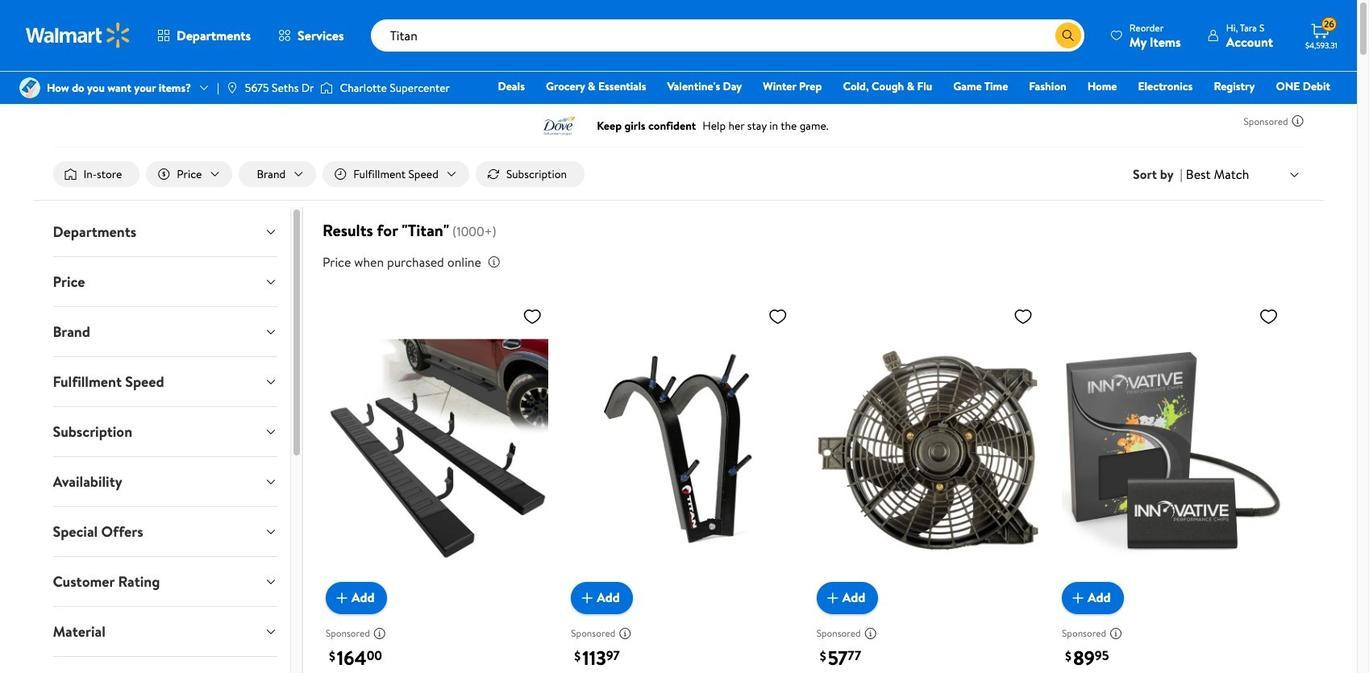 Task type: describe. For each thing, give the bounding box(es) containing it.
Search search field
[[371, 19, 1084, 52]]

2 tab from the top
[[40, 257, 290, 306]]

ad disclaimer and feedback image for add to cart icon for 'innovative performance chip/power programmer for nissan titan & titan xd - improve your fuel mileage & gain more mpg, increase horsepower & torque!' image at right
[[1109, 627, 1122, 640]]

innovative performance chip/power programmer for nissan titan & titan xd - improve your fuel mileage & gain more mpg, increase horsepower & torque! image
[[1062, 300, 1285, 601]]

dorman 620-457 a/c condenser fan assembly for specific infiniti / nissan models fits select: 2004-2006 nissan titan, 2005-2015 nissan armada image
[[816, 300, 1039, 601]]

add to favorites list, ledkingdomus running board for 2004-2023 nissan titan crew cab/16-23 titan xd crew cab nerf bars side steps black 6 inch image
[[523, 306, 542, 327]]

add to cart image for 'innovative performance chip/power programmer for nissan titan & titan xd - improve your fuel mileage & gain more mpg, increase horsepower & torque!' image at right
[[1068, 588, 1088, 608]]

0 horizontal spatial  image
[[19, 77, 40, 98]]

1 horizontal spatial  image
[[226, 81, 239, 94]]

search icon image
[[1062, 29, 1075, 42]]

ad disclaimer and feedback image for add to cart icon for titan fitness front squat harness quads strength 'image'
[[619, 627, 632, 640]]

legal information image
[[488, 256, 501, 269]]

add to cart image for titan fitness front squat harness quads strength 'image'
[[578, 588, 597, 608]]

sort and filter section element
[[33, 148, 1323, 200]]

clear search field text image
[[1036, 29, 1049, 42]]



Task type: vqa. For each thing, say whether or not it's contained in the screenshot.
frames
no



Task type: locate. For each thing, give the bounding box(es) containing it.
1 add to cart image from the left
[[332, 588, 351, 608]]

sort by best match image
[[1288, 168, 1301, 181]]

2 add to cart image from the left
[[578, 588, 597, 608]]

add to cart image
[[823, 588, 842, 608]]

add to favorites list, dorman 620-457 a/c condenser fan assembly for specific infiniti / nissan models fits select: 2004-2006 nissan titan, 2005-2015 nissan armada image
[[1014, 306, 1033, 327]]

2 horizontal spatial add to cart image
[[1068, 588, 1088, 608]]

0 horizontal spatial ad disclaimer and feedback image
[[619, 627, 632, 640]]

0 horizontal spatial ad disclaimer and feedback image
[[373, 627, 386, 640]]

Walmart Site-Wide search field
[[371, 19, 1084, 52]]

9 tab from the top
[[40, 607, 290, 656]]

ad disclaimer and feedback image for ledkingdomus running board for 2004-2023 nissan titan crew cab/16-23 titan xd crew cab nerf bars side steps black 6 inch image
[[373, 627, 386, 640]]

2 horizontal spatial ad disclaimer and feedback image
[[1291, 114, 1304, 127]]

4 tab from the top
[[40, 357, 290, 406]]

add to favorites list, titan fitness front squat harness quads strength image
[[768, 306, 787, 327]]

tab
[[40, 207, 290, 256], [40, 257, 290, 306], [40, 307, 290, 356], [40, 357, 290, 406], [40, 407, 290, 456], [40, 457, 290, 506], [40, 507, 290, 556], [40, 557, 290, 606], [40, 607, 290, 656]]

ad disclaimer and feedback image for dorman 620-457 a/c condenser fan assembly for specific infiniti / nissan models fits select: 2004-2006 nissan titan, 2005-2015 nissan armada image at the right
[[864, 627, 877, 640]]

titan fitness front squat harness quads strength image
[[571, 300, 794, 601]]

add to cart image
[[332, 588, 351, 608], [578, 588, 597, 608], [1068, 588, 1088, 608]]

1 horizontal spatial ad disclaimer and feedback image
[[864, 627, 877, 640]]

2 horizontal spatial  image
[[320, 80, 333, 96]]

add to cart image for ledkingdomus running board for 2004-2023 nissan titan crew cab/16-23 titan xd crew cab nerf bars side steps black 6 inch image
[[332, 588, 351, 608]]

walmart image
[[26, 23, 131, 48]]

8 tab from the top
[[40, 557, 290, 606]]

 image
[[19, 77, 40, 98], [320, 80, 333, 96], [226, 81, 239, 94]]

1 ad disclaimer and feedback image from the left
[[619, 627, 632, 640]]

2 ad disclaimer and feedback image from the left
[[1109, 627, 1122, 640]]

ledkingdomus running board for 2004-2023 nissan titan crew cab/16-23 titan xd crew cab nerf bars side steps black 6 inch image
[[326, 300, 548, 601]]

ad disclaimer and feedback image
[[1291, 114, 1304, 127], [373, 627, 386, 640], [864, 627, 877, 640]]

add to favorites list, innovative performance chip/power programmer for nissan titan & titan xd - improve your fuel mileage & gain more mpg, increase horsepower & torque! image
[[1259, 306, 1278, 327]]

ad disclaimer and feedback image
[[619, 627, 632, 640], [1109, 627, 1122, 640]]

1 tab from the top
[[40, 207, 290, 256]]

5 tab from the top
[[40, 407, 290, 456]]

1 horizontal spatial ad disclaimer and feedback image
[[1109, 627, 1122, 640]]

1 horizontal spatial add to cart image
[[578, 588, 597, 608]]

0 horizontal spatial add to cart image
[[332, 588, 351, 608]]

3 add to cart image from the left
[[1068, 588, 1088, 608]]

6 tab from the top
[[40, 457, 290, 506]]

3 tab from the top
[[40, 307, 290, 356]]

7 tab from the top
[[40, 507, 290, 556]]



